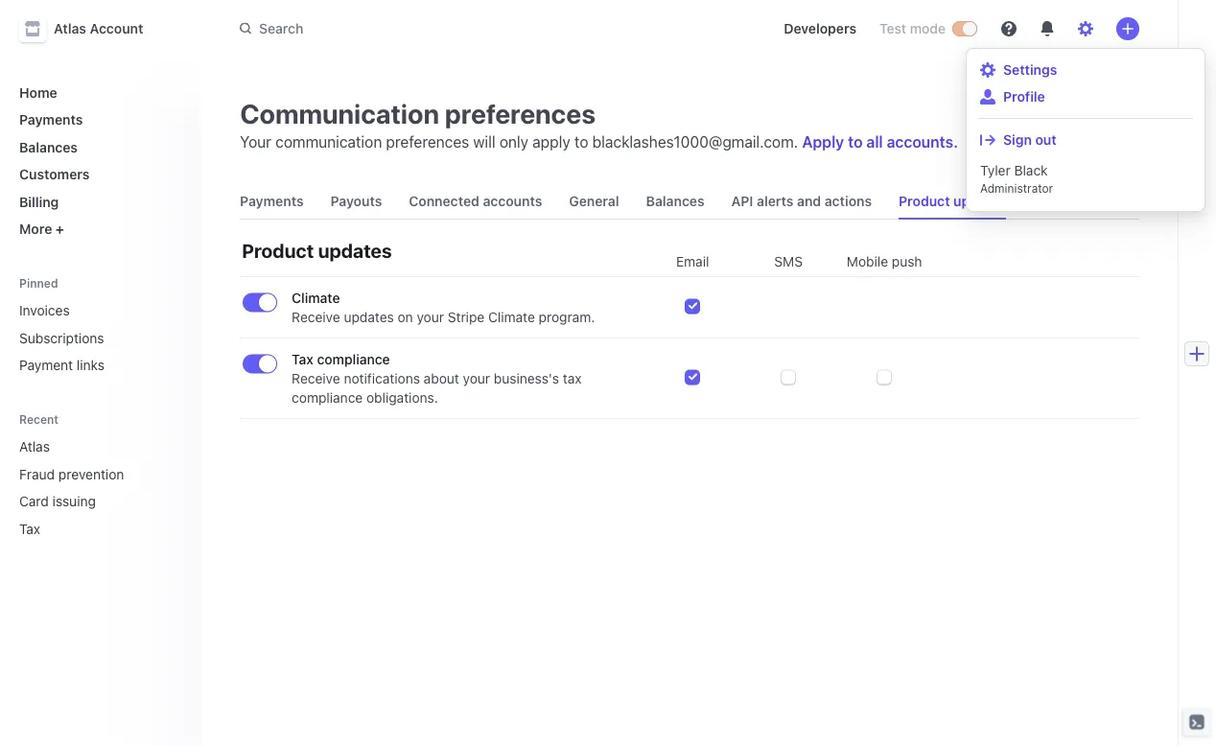 Task type: describe. For each thing, give the bounding box(es) containing it.
1 vertical spatial preferences
[[386, 133, 469, 151]]

api
[[731, 193, 753, 209]]

general link
[[561, 184, 627, 219]]

atlas account
[[54, 21, 143, 36]]

help image
[[1001, 21, 1017, 36]]

payment
[[19, 357, 73, 373]]

atlas for atlas
[[19, 439, 50, 455]]

black
[[1014, 163, 1048, 178]]

product updates inside product updates link
[[899, 193, 1006, 209]]

connected accounts
[[409, 193, 542, 209]]

links
[[77, 357, 104, 373]]

1 horizontal spatial balances link
[[638, 184, 712, 219]]

+
[[56, 221, 64, 237]]

settings link
[[980, 60, 1191, 80]]

account
[[90, 21, 143, 36]]

climate receive updates on your stripe climate program.
[[292, 290, 595, 325]]

billing link
[[12, 186, 186, 217]]

mode
[[910, 21, 946, 36]]

your inside tax compliance receive notifications about your business's tax compliance obligations.
[[463, 371, 490, 386]]

Search search field
[[228, 11, 753, 46]]

out
[[1035, 132, 1057, 148]]

actions
[[825, 193, 872, 209]]

payouts
[[330, 193, 382, 209]]

0 horizontal spatial climate
[[292, 290, 340, 306]]

payments inside 'tab list'
[[240, 193, 304, 209]]

atlas link
[[12, 431, 159, 462]]

product inside 'tab list'
[[899, 193, 950, 209]]

billing
[[19, 194, 59, 210]]

0 horizontal spatial product updates
[[242, 239, 392, 261]]

developers
[[784, 21, 856, 36]]

pinned navigation links element
[[12, 268, 190, 381]]

search
[[259, 20, 303, 36]]

api alerts and actions
[[731, 193, 872, 209]]

1 vertical spatial compliance
[[292, 390, 363, 406]]

fraud prevention link
[[12, 458, 159, 490]]

tax for tax
[[19, 521, 40, 537]]

pinned element
[[12, 295, 186, 381]]

issuing
[[52, 493, 96, 509]]

apply to all accounts. button
[[802, 133, 958, 151]]

developers link
[[776, 13, 864, 44]]

settings
[[1003, 62, 1057, 78]]

apply
[[802, 133, 844, 151]]

test mode
[[879, 21, 946, 36]]

tab list containing payments
[[232, 184, 1139, 220]]

tyler
[[980, 163, 1011, 178]]

blacklashes1000@gmail.com.
[[592, 133, 798, 151]]

accounts.
[[887, 133, 958, 151]]

payment links
[[19, 357, 104, 373]]

receive inside tax compliance receive notifications about your business's tax compliance obligations.
[[292, 371, 340, 386]]

program.
[[539, 309, 595, 325]]

updates inside product updates link
[[953, 193, 1006, 209]]

card
[[19, 493, 49, 509]]

more +
[[19, 221, 64, 237]]

business's
[[494, 371, 559, 386]]

1 vertical spatial payments link
[[232, 184, 311, 219]]

tax compliance receive notifications about your business's tax compliance obligations.
[[292, 351, 582, 406]]

communication
[[240, 97, 439, 129]]

0 horizontal spatial product
[[242, 239, 314, 261]]

atlas for atlas account
[[54, 21, 86, 36]]

push
[[892, 254, 922, 269]]

card issuing
[[19, 493, 96, 509]]

updates inside climate receive updates on your stripe climate program.
[[344, 309, 394, 325]]

stripe
[[448, 309, 485, 325]]

tax for tax compliance receive notifications about your business's tax compliance obligations.
[[292, 351, 314, 367]]

0 vertical spatial preferences
[[445, 97, 596, 129]]

receive inside climate receive updates on your stripe climate program.
[[292, 309, 340, 325]]

sign
[[1003, 132, 1032, 148]]

notifications image
[[1040, 21, 1055, 36]]

payments inside core navigation links element
[[19, 112, 83, 128]]

subscriptions link
[[12, 322, 186, 353]]

will
[[473, 133, 495, 151]]

tyler black administrator
[[980, 163, 1053, 195]]



Task type: vqa. For each thing, say whether or not it's contained in the screenshot.
leftmost "Product"
yes



Task type: locate. For each thing, give the bounding box(es) containing it.
0 horizontal spatial to
[[574, 133, 588, 151]]

1 horizontal spatial tax
[[292, 351, 314, 367]]

tax
[[563, 371, 582, 386]]

notifications
[[344, 371, 420, 386]]

1 vertical spatial balances link
[[638, 184, 712, 219]]

0 horizontal spatial payments
[[19, 112, 83, 128]]

menu containing settings
[[971, 53, 1201, 207]]

recent element
[[0, 431, 202, 544]]

1 horizontal spatial balances
[[646, 193, 704, 209]]

1 horizontal spatial product updates
[[899, 193, 1006, 209]]

to left all
[[848, 133, 863, 151]]

product updates
[[899, 193, 1006, 209], [242, 239, 392, 261]]

receive left on
[[292, 309, 340, 325]]

1 vertical spatial receive
[[292, 371, 340, 386]]

atlas left account
[[54, 21, 86, 36]]

atlas inside button
[[54, 21, 86, 36]]

recent navigation links element
[[0, 404, 202, 544]]

only
[[499, 133, 528, 151]]

0 vertical spatial receive
[[292, 309, 340, 325]]

home
[[19, 84, 57, 100]]

0 vertical spatial updates
[[953, 193, 1006, 209]]

payments link down the your
[[232, 184, 311, 219]]

balances inside 'tab list'
[[646, 193, 704, 209]]

your
[[240, 133, 271, 151]]

2 to from the left
[[848, 133, 863, 151]]

0 vertical spatial your
[[417, 309, 444, 325]]

mobile
[[847, 254, 888, 269]]

your inside climate receive updates on your stripe climate program.
[[417, 309, 444, 325]]

0 vertical spatial tax
[[292, 351, 314, 367]]

invoices
[[19, 303, 70, 318]]

test
[[879, 21, 906, 36]]

compliance down notifications at the left of the page
[[292, 390, 363, 406]]

0 vertical spatial balances link
[[12, 131, 186, 163]]

preferences
[[445, 97, 596, 129], [386, 133, 469, 151]]

core navigation links element
[[12, 77, 186, 245]]

subscriptions
[[19, 330, 104, 346]]

balances link up customers
[[12, 131, 186, 163]]

alerts
[[757, 193, 794, 209]]

sms
[[774, 254, 803, 269]]

1 vertical spatial your
[[463, 371, 490, 386]]

1 horizontal spatial climate
[[488, 309, 535, 325]]

0 vertical spatial payments link
[[12, 104, 186, 135]]

compliance up notifications at the left of the page
[[317, 351, 390, 367]]

1 horizontal spatial payments link
[[232, 184, 311, 219]]

tax link
[[12, 513, 159, 544]]

0 horizontal spatial your
[[417, 309, 444, 325]]

0 horizontal spatial tax
[[19, 521, 40, 537]]

product updates link
[[891, 184, 1014, 219]]

0 vertical spatial climate
[[292, 290, 340, 306]]

and
[[797, 193, 821, 209]]

2 receive from the top
[[292, 371, 340, 386]]

profile
[[1003, 89, 1045, 105]]

home link
[[12, 77, 186, 108]]

atlas inside 'recent' element
[[19, 439, 50, 455]]

updates left on
[[344, 309, 394, 325]]

accounts
[[483, 193, 542, 209]]

1 horizontal spatial payments
[[240, 193, 304, 209]]

sign out menu item
[[974, 127, 1197, 153]]

0 horizontal spatial payments link
[[12, 104, 186, 135]]

invoices link
[[12, 295, 186, 326]]

1 vertical spatial product updates
[[242, 239, 392, 261]]

0 vertical spatial payments
[[19, 112, 83, 128]]

on
[[398, 309, 413, 325]]

0 horizontal spatial atlas
[[19, 439, 50, 455]]

1 vertical spatial updates
[[318, 239, 392, 261]]

product updates down payouts "link"
[[242, 239, 392, 261]]

1 vertical spatial climate
[[488, 309, 535, 325]]

recent
[[19, 413, 59, 426]]

balances link up email
[[638, 184, 712, 219]]

your right the about
[[463, 371, 490, 386]]

payments link
[[12, 104, 186, 135], [232, 184, 311, 219]]

1 vertical spatial atlas
[[19, 439, 50, 455]]

preferences up only
[[445, 97, 596, 129]]

balances inside core navigation links element
[[19, 139, 78, 155]]

1 vertical spatial balances
[[646, 193, 704, 209]]

1 horizontal spatial product
[[899, 193, 950, 209]]

administrator
[[980, 181, 1053, 195]]

payment links link
[[12, 350, 186, 381]]

tax inside tax compliance receive notifications about your business's tax compliance obligations.
[[292, 351, 314, 367]]

0 horizontal spatial balances link
[[12, 131, 186, 163]]

atlas up fraud
[[19, 439, 50, 455]]

compliance
[[317, 351, 390, 367], [292, 390, 363, 406]]

mobile push
[[847, 254, 922, 269]]

to right apply
[[574, 133, 588, 151]]

1 vertical spatial tax
[[19, 521, 40, 537]]

your
[[417, 309, 444, 325], [463, 371, 490, 386]]

sign out
[[1003, 132, 1057, 148]]

to
[[574, 133, 588, 151], [848, 133, 863, 151]]

balances down blacklashes1000@gmail.com.
[[646, 193, 704, 209]]

more
[[19, 221, 52, 237]]

fraud
[[19, 466, 55, 482]]

fraud prevention
[[19, 466, 124, 482]]

payments link up customers link
[[12, 104, 186, 135]]

obligations.
[[366, 390, 438, 406]]

menu
[[971, 53, 1201, 207]]

pinned
[[19, 276, 58, 290]]

profile link
[[980, 87, 1191, 106]]

all
[[866, 133, 883, 151]]

apply
[[533, 133, 570, 151]]

tax
[[292, 351, 314, 367], [19, 521, 40, 537]]

email
[[676, 254, 709, 269]]

1 horizontal spatial to
[[848, 133, 863, 151]]

payments
[[19, 112, 83, 128], [240, 193, 304, 209]]

balances up customers
[[19, 139, 78, 155]]

payments down home
[[19, 112, 83, 128]]

product updates down "tyler" on the right
[[899, 193, 1006, 209]]

communication
[[275, 133, 382, 151]]

0 vertical spatial product
[[899, 193, 950, 209]]

settings image
[[1078, 21, 1093, 36]]

0 vertical spatial product updates
[[899, 193, 1006, 209]]

payments down the your
[[240, 193, 304, 209]]

balances link
[[12, 131, 186, 163], [638, 184, 712, 219]]

tax inside 'recent' element
[[19, 521, 40, 537]]

communication preferences your communication preferences will only apply to blacklashes1000@gmail.com. apply to all accounts.
[[240, 97, 958, 151]]

Search text field
[[228, 11, 753, 46]]

customers
[[19, 166, 90, 182]]

1 to from the left
[[574, 133, 588, 151]]

about
[[424, 371, 459, 386]]

updates down payouts "link"
[[318, 239, 392, 261]]

1 vertical spatial payments
[[240, 193, 304, 209]]

updates down "tyler" on the right
[[953, 193, 1006, 209]]

1 receive from the top
[[292, 309, 340, 325]]

api alerts and actions link
[[724, 184, 880, 219]]

0 vertical spatial balances
[[19, 139, 78, 155]]

0 horizontal spatial balances
[[19, 139, 78, 155]]

product
[[899, 193, 950, 209], [242, 239, 314, 261]]

1 horizontal spatial your
[[463, 371, 490, 386]]

atlas
[[54, 21, 86, 36], [19, 439, 50, 455]]

1 horizontal spatial atlas
[[54, 21, 86, 36]]

0 vertical spatial compliance
[[317, 351, 390, 367]]

balances
[[19, 139, 78, 155], [646, 193, 704, 209]]

customers link
[[12, 159, 186, 190]]

2 vertical spatial updates
[[344, 309, 394, 325]]

connected
[[409, 193, 479, 209]]

climate
[[292, 290, 340, 306], [488, 309, 535, 325]]

prevention
[[58, 466, 124, 482]]

receive left notifications at the left of the page
[[292, 371, 340, 386]]

card issuing link
[[12, 486, 159, 517]]

0 vertical spatial atlas
[[54, 21, 86, 36]]

your right on
[[417, 309, 444, 325]]

tab list
[[232, 184, 1139, 220]]

preferences left will
[[386, 133, 469, 151]]

payouts link
[[323, 184, 390, 219]]

connected accounts link
[[401, 184, 550, 219]]

atlas account button
[[19, 15, 162, 42]]

1 vertical spatial product
[[242, 239, 314, 261]]

general
[[569, 193, 619, 209]]



